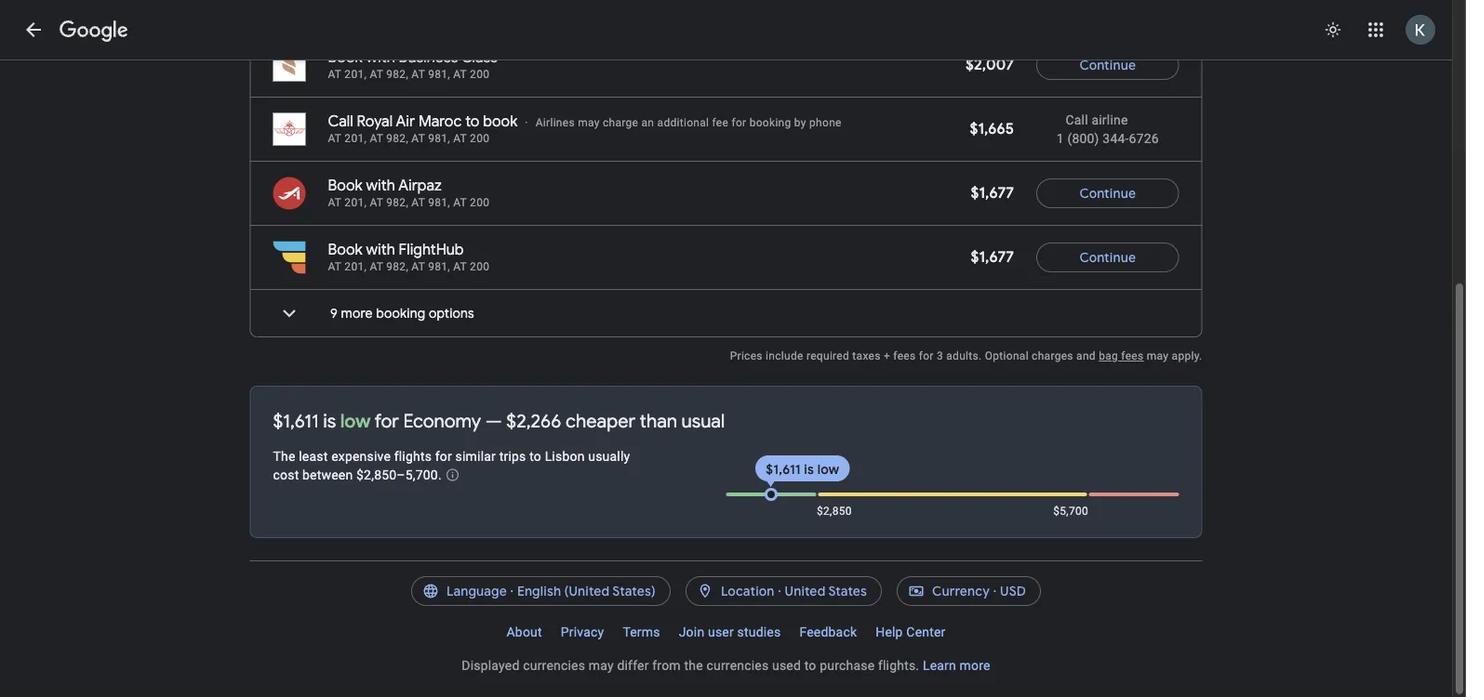 Task type: describe. For each thing, give the bounding box(es) containing it.
additional
[[657, 116, 709, 129]]

flights
[[394, 449, 432, 464]]

include
[[766, 350, 804, 363]]

maroc
[[419, 112, 462, 131]]

trips
[[499, 449, 526, 464]]

center
[[907, 625, 946, 640]]

currency
[[932, 583, 990, 600]]

flight numbers at 201, at 982, at 981, at 200 text field for $1,665
[[328, 132, 490, 145]]

2 currencies from the left
[[707, 658, 769, 674]]

Flight numbers AT 201, AT 982, AT 981, AT 200 text field
[[328, 261, 490, 274]]

cost
[[273, 468, 299, 483]]

help center link
[[866, 618, 955, 648]]

for left the "3"
[[919, 350, 934, 363]]

options
[[429, 305, 474, 322]]

book for book with airpaz
[[328, 176, 363, 195]]

the
[[273, 449, 296, 464]]

1 vertical spatial may
[[1147, 350, 1169, 363]]

$1,611 for $1,611 is low for economy — $2,266 cheaper than usual
[[273, 409, 319, 433]]

prices
[[730, 350, 763, 363]]

201, inside book with business class at 201, at 982, at 981, at 200
[[345, 68, 367, 81]]

terms link
[[614, 618, 670, 648]]

$2,850
[[817, 505, 852, 518]]

studies
[[737, 625, 781, 640]]

with for business
[[366, 48, 395, 67]]

at 201, at 982, at 981, at 200
[[328, 132, 490, 145]]

flighthub
[[399, 241, 464, 260]]

—
[[485, 409, 502, 433]]

2 vertical spatial may
[[589, 658, 614, 674]]

1 currencies from the left
[[523, 658, 585, 674]]

982, inside book with business class at 201, at 982, at 981, at 200
[[386, 68, 409, 81]]

continue for book with airpaz
[[1080, 185, 1136, 202]]

optional
[[985, 350, 1029, 363]]

$1,677 for airpaz
[[971, 184, 1014, 203]]

0 horizontal spatial to
[[465, 112, 480, 131]]

344-
[[1103, 131, 1129, 146]]

expensive
[[331, 449, 391, 464]]

book
[[483, 112, 518, 131]]

is for $1,611 is low for economy — $2,266 cheaper than usual
[[323, 409, 336, 433]]

purchase
[[820, 658, 875, 674]]

the
[[684, 658, 703, 674]]

981, inside book with business class at 201, at 982, at 981, at 200
[[428, 68, 450, 81]]

about link
[[497, 618, 552, 648]]

change appearance image
[[1311, 7, 1356, 52]]

bag
[[1099, 350, 1119, 363]]

adults.
[[947, 350, 982, 363]]

call royal air maroc to book
[[328, 112, 518, 131]]

prices include required taxes + fees for 3 adults. optional charges and bag fees may apply.
[[730, 350, 1203, 363]]

cheaper
[[566, 409, 635, 433]]

learn more about price insights image
[[445, 468, 460, 483]]

an
[[642, 116, 654, 129]]

+
[[884, 350, 891, 363]]

with for flighthub
[[366, 241, 395, 260]]

with for airpaz
[[366, 176, 395, 195]]

from
[[653, 658, 681, 674]]

by
[[794, 116, 807, 129]]

taxes
[[853, 350, 881, 363]]

for right the fee
[[732, 116, 747, 129]]

2 fees from the left
[[1122, 350, 1144, 363]]

royal
[[357, 112, 393, 131]]

help center
[[876, 625, 946, 640]]

user
[[708, 625, 734, 640]]

about
[[507, 625, 542, 640]]

$1,677 for flighthub
[[971, 248, 1014, 267]]

required
[[807, 350, 850, 363]]

continue for book with flighthub
[[1080, 249, 1136, 266]]

between
[[302, 468, 353, 483]]

982, inside book with flighthub at 201, at 982, at 981, at 200
[[386, 261, 409, 274]]

$1,611 is low
[[766, 462, 840, 478]]

learn
[[923, 658, 956, 674]]

privacy link
[[552, 618, 614, 648]]

continue button for book with business class
[[1037, 43, 1179, 87]]

200 inside book with business class at 201, at 982, at 981, at 200
[[470, 68, 490, 81]]

2 200 from the top
[[470, 132, 490, 145]]

similar
[[456, 449, 496, 464]]

charge
[[603, 116, 639, 129]]

2 horizontal spatial to
[[805, 658, 817, 674]]

for inside the least expensive flights for similar trips to lisbon usually cost between $2,850–5,700.
[[435, 449, 452, 464]]

help
[[876, 625, 903, 640]]

flight numbers at 201, at 982, at 981, at 200 text field for $2,007
[[328, 68, 490, 81]]

$5,700
[[1054, 505, 1089, 518]]

3
[[937, 350, 944, 363]]

used
[[772, 658, 801, 674]]

continue button for book with flighthub
[[1037, 235, 1179, 280]]

9
[[330, 305, 338, 322]]

usd
[[1000, 583, 1026, 600]]

and
[[1077, 350, 1096, 363]]

fee
[[712, 116, 729, 129]]

than
[[640, 409, 677, 433]]

$2,266
[[507, 409, 561, 433]]

displayed currencies may differ from the currencies used to purchase flights. learn more
[[462, 658, 991, 674]]

bag fees button
[[1099, 350, 1144, 363]]

6726
[[1129, 131, 1159, 146]]

continue for book with business class
[[1080, 57, 1136, 74]]

terms
[[623, 625, 660, 640]]

join user studies link
[[670, 618, 790, 648]]

Flight numbers AT 201, AT 982, AT 981, AT 200 text field
[[328, 196, 490, 209]]

displayed
[[462, 658, 520, 674]]

learn more link
[[923, 658, 991, 674]]

(united
[[564, 583, 610, 600]]

airpaz
[[398, 176, 442, 195]]



Task type: locate. For each thing, give the bounding box(es) containing it.
go back image
[[22, 19, 45, 41]]

(800)
[[1068, 131, 1100, 146]]

states
[[829, 583, 867, 600]]

0 vertical spatial flight numbers at 201, at 982, at 981, at 200 text field
[[328, 68, 490, 81]]

apply.
[[1172, 350, 1203, 363]]

0 vertical spatial $1,611
[[273, 409, 319, 433]]

book with business class at 201, at 982, at 981, at 200
[[328, 48, 498, 81]]

continue button for book with airpaz
[[1037, 171, 1179, 216]]

0 vertical spatial is
[[323, 409, 336, 433]]

982, down business
[[386, 68, 409, 81]]

0 vertical spatial may
[[578, 116, 600, 129]]

feedback link
[[790, 618, 866, 648]]

1 vertical spatial low
[[818, 462, 840, 478]]

2 vertical spatial book
[[328, 241, 363, 260]]

1 horizontal spatial booking
[[750, 116, 791, 129]]

1 vertical spatial more
[[960, 658, 991, 674]]

$1,611 for $1,611 is low
[[766, 462, 801, 478]]

to inside the least expensive flights for similar trips to lisbon usually cost between $2,850–5,700.
[[530, 449, 542, 464]]

to left book
[[465, 112, 480, 131]]

feedback
[[800, 625, 857, 640]]

united
[[785, 583, 826, 600]]

lisbon
[[545, 449, 585, 464]]

may left apply. on the bottom
[[1147, 350, 1169, 363]]

booking down flight numbers at 201, at 982, at 981, at 200 text box
[[376, 305, 426, 322]]

booking left by
[[750, 116, 791, 129]]

privacy
[[561, 625, 604, 640]]

1 981, from the top
[[428, 68, 450, 81]]

1 horizontal spatial currencies
[[707, 658, 769, 674]]

with left business
[[366, 48, 395, 67]]

3 with from the top
[[366, 241, 395, 260]]

1 vertical spatial booking
[[376, 305, 426, 322]]

982, down airpaz
[[386, 196, 409, 209]]

1 continue from the top
[[1080, 57, 1136, 74]]

1 horizontal spatial $1,611
[[766, 462, 801, 478]]

1 vertical spatial with
[[366, 176, 395, 195]]

flight numbers at 201, at 982, at 981, at 200 text field down air
[[328, 132, 490, 145]]

$1,677
[[971, 184, 1014, 203], [971, 248, 1014, 267]]

may left "charge"
[[578, 116, 600, 129]]

3 981, from the top
[[428, 196, 450, 209]]

usual
[[682, 409, 725, 433]]

982, down flighthub
[[386, 261, 409, 274]]

0 vertical spatial book
[[328, 48, 363, 67]]

981, down maroc
[[428, 132, 450, 145]]

1 vertical spatial book
[[328, 176, 363, 195]]

1 continue button from the top
[[1037, 43, 1179, 87]]

$1,677 down $1,677 text field
[[971, 248, 1014, 267]]

201, up 9 more booking options
[[345, 261, 367, 274]]

2007 US dollars text field
[[966, 55, 1014, 74]]

200
[[470, 68, 490, 81], [470, 132, 490, 145], [470, 196, 490, 209], [470, 261, 490, 274]]

book for book with flighthub
[[328, 241, 363, 260]]

book inside book with business class at 201, at 982, at 981, at 200
[[328, 48, 363, 67]]

location
[[721, 583, 775, 600]]

book for book with business class
[[328, 48, 363, 67]]

1 vertical spatial $1,677
[[971, 248, 1014, 267]]

to right used
[[805, 658, 817, 674]]

1 $1,677 from the top
[[971, 184, 1014, 203]]

1 vertical spatial continue button
[[1037, 171, 1179, 216]]

low for $1,611 is low
[[818, 462, 840, 478]]

flight numbers at 201, at 982, at 981, at 200 text field down business
[[328, 68, 490, 81]]

1 vertical spatial is
[[804, 462, 814, 478]]

continue
[[1080, 57, 1136, 74], [1080, 185, 1136, 202], [1080, 249, 1136, 266]]

1 horizontal spatial more
[[960, 658, 991, 674]]

may
[[578, 116, 600, 129], [1147, 350, 1169, 363], [589, 658, 614, 674]]

3 book from the top
[[328, 241, 363, 260]]

to
[[465, 112, 480, 131], [530, 449, 542, 464], [805, 658, 817, 674]]

$1,611 is low for economy — $2,266 cheaper than usual
[[273, 409, 725, 433]]

booking
[[750, 116, 791, 129], [376, 305, 426, 322]]

201, inside 'book with airpaz at 201, at 982, at 981, at 200'
[[345, 196, 367, 209]]

200 inside book with flighthub at 201, at 982, at 981, at 200
[[470, 261, 490, 274]]

200 inside 'book with airpaz at 201, at 982, at 981, at 200'
[[470, 196, 490, 209]]

call inside the call airline 1 (800) 344-6726
[[1066, 112, 1088, 127]]

english
[[517, 583, 561, 600]]

1 200 from the top
[[470, 68, 490, 81]]

book up 9
[[328, 241, 363, 260]]

1 book from the top
[[328, 48, 363, 67]]

with
[[366, 48, 395, 67], [366, 176, 395, 195], [366, 241, 395, 260]]

$2,850–5,700.
[[356, 468, 442, 483]]

for up expensive
[[375, 409, 399, 433]]

airlines may charge an additional fee for booking by phone
[[536, 116, 842, 129]]

low up '$2,850' on the bottom right
[[818, 462, 840, 478]]

1 with from the top
[[366, 48, 395, 67]]

0 horizontal spatial call
[[328, 112, 353, 131]]

the least expensive flights for similar trips to lisbon usually cost between $2,850–5,700.
[[273, 449, 630, 483]]

differ
[[617, 658, 649, 674]]

1
[[1057, 131, 1064, 146]]

low for $1,611 is low for economy — $2,266 cheaper than usual
[[340, 409, 371, 433]]

1 vertical spatial continue
[[1080, 185, 1136, 202]]

1 vertical spatial to
[[530, 449, 542, 464]]

fees right +
[[894, 350, 916, 363]]

least
[[299, 449, 328, 464]]

with up at 201, at 982, at 981, at 200 text box
[[366, 176, 395, 195]]

2 vertical spatial continue button
[[1037, 235, 1179, 280]]

2 book from the top
[[328, 176, 363, 195]]

3 200 from the top
[[470, 196, 490, 209]]

1 vertical spatial $1,611
[[766, 462, 801, 478]]

airline
[[1092, 112, 1128, 127]]

201, down royal
[[345, 132, 367, 145]]

with inside book with business class at 201, at 982, at 981, at 200
[[366, 48, 395, 67]]

language
[[447, 583, 507, 600]]

1 vertical spatial flight numbers at 201, at 982, at 981, at 200 text field
[[328, 132, 490, 145]]

$2,007
[[966, 55, 1014, 74]]

201, up royal
[[345, 68, 367, 81]]

201, inside book with flighthub at 201, at 982, at 981, at 200
[[345, 261, 367, 274]]

$1,677 up 1677 us dollars text field
[[971, 184, 1014, 203]]

2 vertical spatial to
[[805, 658, 817, 674]]

2 flight numbers at 201, at 982, at 981, at 200 text field from the top
[[328, 132, 490, 145]]

2 continue button from the top
[[1037, 171, 1179, 216]]

low up expensive
[[340, 409, 371, 433]]

currencies down privacy link
[[523, 658, 585, 674]]

1 horizontal spatial call
[[1066, 112, 1088, 127]]

2 981, from the top
[[428, 132, 450, 145]]

2 201, from the top
[[345, 132, 367, 145]]

states)
[[613, 583, 656, 600]]

1677 US dollars text field
[[971, 184, 1014, 203]]

fees
[[894, 350, 916, 363], [1122, 350, 1144, 363]]

book inside 'book with airpaz at 201, at 982, at 981, at 200'
[[328, 176, 363, 195]]

english (united states)
[[517, 583, 656, 600]]

book with airpaz at 201, at 982, at 981, at 200
[[328, 176, 490, 209]]

low
[[340, 409, 371, 433], [818, 462, 840, 478]]

1 call from the left
[[328, 112, 353, 131]]

1 horizontal spatial low
[[818, 462, 840, 478]]

for up learn more about price insights image
[[435, 449, 452, 464]]

with inside 'book with airpaz at 201, at 982, at 981, at 200'
[[366, 176, 395, 195]]

Flight numbers AT 201, AT 982, AT 981, AT 200 text field
[[328, 68, 490, 81], [328, 132, 490, 145]]

0 vertical spatial continue
[[1080, 57, 1136, 74]]

201, up book with flighthub at 201, at 982, at 981, at 200
[[345, 196, 367, 209]]

1 horizontal spatial is
[[804, 462, 814, 478]]

more right 9
[[341, 305, 373, 322]]

0 horizontal spatial $1,611
[[273, 409, 319, 433]]

call for royal
[[328, 112, 353, 131]]

book inside book with flighthub at 201, at 982, at 981, at 200
[[328, 241, 363, 260]]

flights.
[[878, 658, 920, 674]]

2 vertical spatial continue
[[1080, 249, 1136, 266]]

0 horizontal spatial currencies
[[523, 658, 585, 674]]

join user studies
[[679, 625, 781, 640]]

982,
[[386, 68, 409, 81], [386, 132, 409, 145], [386, 196, 409, 209], [386, 261, 409, 274]]

charges
[[1032, 350, 1074, 363]]

1 201, from the top
[[345, 68, 367, 81]]

continue button
[[1037, 43, 1179, 87], [1037, 171, 1179, 216], [1037, 235, 1179, 280]]

1 horizontal spatial fees
[[1122, 350, 1144, 363]]

call up '(800)'
[[1066, 112, 1088, 127]]

981, down business
[[428, 68, 450, 81]]

9 more booking options
[[330, 305, 474, 322]]

1665 US dollars text field
[[970, 120, 1014, 139]]

4 200 from the top
[[470, 261, 490, 274]]

0 horizontal spatial booking
[[376, 305, 426, 322]]

business
[[399, 48, 458, 67]]

0 vertical spatial with
[[366, 48, 395, 67]]

2 vertical spatial with
[[366, 241, 395, 260]]

with up flight numbers at 201, at 982, at 981, at 200 text box
[[366, 241, 395, 260]]

981, down airpaz
[[428, 196, 450, 209]]

0 horizontal spatial fees
[[894, 350, 916, 363]]

0 horizontal spatial low
[[340, 409, 371, 433]]

usually
[[588, 449, 630, 464]]

981, inside book with flighthub at 201, at 982, at 981, at 200
[[428, 261, 450, 274]]

with inside book with flighthub at 201, at 982, at 981, at 200
[[366, 241, 395, 260]]

201,
[[345, 68, 367, 81], [345, 132, 367, 145], [345, 196, 367, 209], [345, 261, 367, 274]]

2 982, from the top
[[386, 132, 409, 145]]

is for $1,611 is low
[[804, 462, 814, 478]]

book up at 201, at 982, at 981, at 200 text box
[[328, 176, 363, 195]]

3 201, from the top
[[345, 196, 367, 209]]

0 vertical spatial to
[[465, 112, 480, 131]]

book up royal
[[328, 48, 363, 67]]

981, inside 'book with airpaz at 201, at 982, at 981, at 200'
[[428, 196, 450, 209]]

united states
[[785, 583, 867, 600]]

currencies
[[523, 658, 585, 674], [707, 658, 769, 674]]

2 with from the top
[[366, 176, 395, 195]]

0 horizontal spatial more
[[341, 305, 373, 322]]

air
[[396, 112, 415, 131]]

$1,665
[[970, 120, 1014, 139]]

join
[[679, 625, 705, 640]]

0 vertical spatial low
[[340, 409, 371, 433]]

982, inside 'book with airpaz at 201, at 982, at 981, at 200'
[[386, 196, 409, 209]]

may left "differ"
[[589, 658, 614, 674]]

fees right bag
[[1122, 350, 1144, 363]]

9 more booking options image
[[267, 291, 312, 336]]

class
[[461, 48, 498, 67]]

2 call from the left
[[1066, 112, 1088, 127]]

for
[[732, 116, 747, 129], [919, 350, 934, 363], [375, 409, 399, 433], [435, 449, 452, 464]]

1 fees from the left
[[894, 350, 916, 363]]

0 horizontal spatial is
[[323, 409, 336, 433]]

economy
[[403, 409, 481, 433]]

1 982, from the top
[[386, 68, 409, 81]]

2 continue from the top
[[1080, 185, 1136, 202]]

more right learn at the right bottom
[[960, 658, 991, 674]]

3 continue from the top
[[1080, 249, 1136, 266]]

phone
[[810, 116, 842, 129]]

more
[[341, 305, 373, 322], [960, 658, 991, 674]]

1677 US dollars text field
[[971, 248, 1014, 267]]

to right trips
[[530, 449, 542, 464]]

981,
[[428, 68, 450, 81], [428, 132, 450, 145], [428, 196, 450, 209], [428, 261, 450, 274]]

4 981, from the top
[[428, 261, 450, 274]]

0 vertical spatial booking
[[750, 116, 791, 129]]

call for airline
[[1066, 112, 1088, 127]]

4 201, from the top
[[345, 261, 367, 274]]

981, down flighthub
[[428, 261, 450, 274]]

3 982, from the top
[[386, 196, 409, 209]]

0 vertical spatial continue button
[[1037, 43, 1179, 87]]

book with flighthub at 201, at 982, at 981, at 200
[[328, 241, 490, 274]]

3 continue button from the top
[[1037, 235, 1179, 280]]

982, down air
[[386, 132, 409, 145]]

1 flight numbers at 201, at 982, at 981, at 200 text field from the top
[[328, 68, 490, 81]]

call airline 1 (800) 344-6726
[[1057, 112, 1159, 146]]

currencies down join user studies "link"
[[707, 658, 769, 674]]

4 982, from the top
[[386, 261, 409, 274]]

1 horizontal spatial to
[[530, 449, 542, 464]]

0 vertical spatial $1,677
[[971, 184, 1014, 203]]

0 vertical spatial more
[[341, 305, 373, 322]]

2 $1,677 from the top
[[971, 248, 1014, 267]]

call left royal
[[328, 112, 353, 131]]



Task type: vqa. For each thing, say whether or not it's contained in the screenshot.
Layover (1 of 2) is a 2 hr 35 min layover at Los Angeles International Airport in Los Angeles. Layover (2 of 2) is a 13 hr 57 min overnight layover at George Bush Intercontinental Airport in Houston. element at right's Flight details. Leaves Haneda Airport at 7:40 PM on Wednesday, November 22 and arrives at Baton Rouge Metropolitan Airport at 11:33 AM on Thursday, November 23. icon
no



